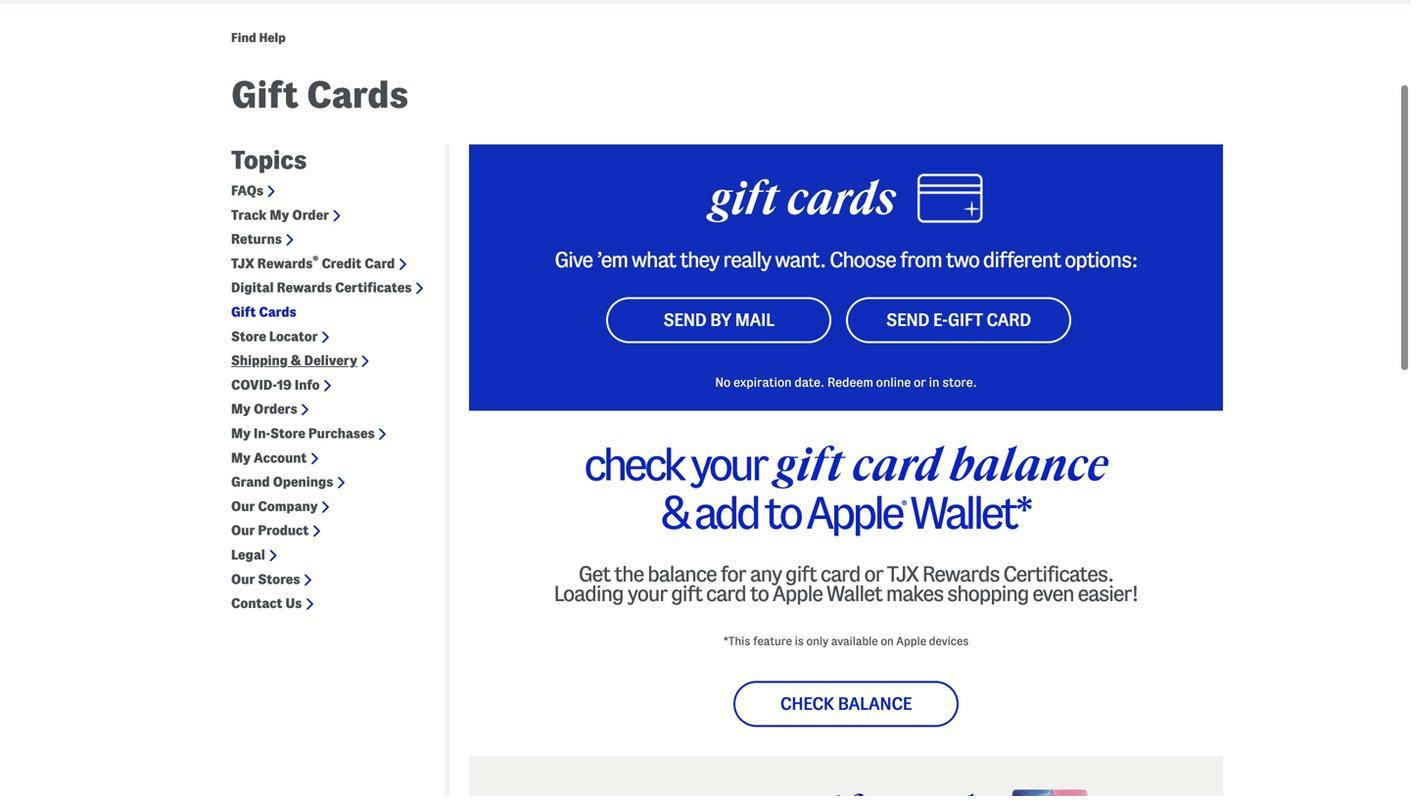 Task type: vqa. For each thing, say whether or not it's contained in the screenshot.
the grand openings link
yes



Task type: locate. For each thing, give the bounding box(es) containing it.
covid-
[[231, 377, 277, 392]]

0 horizontal spatial balance
[[647, 563, 716, 586]]

main content
[[0, 18, 1410, 796]]

2 gift from the top
[[231, 305, 256, 319]]

send left by
[[663, 310, 707, 330]]

apple up get the balance for any gift card or tjx rewards certificates. loading your gift card to apple wallet makes shopping even easier! at the bottom of page
[[806, 489, 901, 537]]

your down no
[[690, 440, 766, 489]]

gift cards
[[231, 74, 408, 115]]

add
[[694, 489, 758, 537]]

rewards down credit
[[277, 280, 332, 295]]

in-
[[254, 426, 270, 441]]

send
[[663, 310, 707, 330], [886, 310, 930, 330]]

gift left for
[[671, 582, 702, 605]]

or left makes
[[864, 563, 883, 586]]

apple
[[806, 489, 901, 537], [773, 582, 823, 605], [896, 635, 926, 647]]

our up legal
[[231, 523, 255, 538]]

in
[[929, 376, 940, 389]]

tjx
[[231, 256, 254, 271], [887, 563, 918, 586]]

send by mail link
[[606, 297, 831, 343]]

& inside "check your gift card balance & add to apple ® wallet*"
[[662, 489, 688, 537]]

get the balance for any gift card or tjx rewards certificates. loading your gift card to apple wallet makes shopping even easier!
[[554, 563, 1138, 605]]

openings
[[273, 475, 333, 489]]

our down grand
[[231, 499, 255, 513]]

by
[[710, 310, 731, 330]]

1 horizontal spatial card
[[986, 310, 1031, 330]]

1 horizontal spatial send
[[886, 310, 930, 330]]

two
[[946, 248, 979, 271]]

our down legal link
[[231, 572, 255, 586]]

cards
[[307, 74, 408, 115], [259, 305, 296, 319]]

1 vertical spatial ®
[[901, 499, 904, 510]]

1 send from the left
[[663, 310, 707, 330]]

marquee
[[0, 0, 1410, 3]]

my right track
[[270, 207, 289, 222]]

® left credit
[[313, 254, 319, 266]]

topics faqs track my order returns tjx rewards ® credit card digital rewards certificates gift cards store locator shipping & delivery covid-19 info my orders my in-store purchases my account grand openings our company our product legal our stores contact us
[[231, 146, 412, 611]]

0 vertical spatial card
[[364, 256, 395, 271]]

0 horizontal spatial ®
[[313, 254, 319, 266]]

any
[[750, 563, 782, 586]]

to inside "check your gift card balance & add to apple ® wallet*"
[[764, 489, 800, 537]]

want.
[[775, 248, 826, 271]]

order
[[292, 207, 329, 222]]

1 horizontal spatial &
[[662, 489, 688, 537]]

gift down date.
[[775, 440, 844, 489]]

3 our from the top
[[231, 572, 255, 586]]

0 horizontal spatial or
[[864, 563, 883, 586]]

cards inside topics faqs track my order returns tjx rewards ® credit card digital rewards certificates gift cards store locator shipping & delivery covid-19 info my orders my in-store purchases my account grand openings our company our product legal our stores contact us
[[259, 305, 296, 319]]

0 horizontal spatial &
[[291, 353, 301, 368]]

rewards
[[257, 256, 313, 271], [277, 280, 332, 295], [922, 563, 999, 586]]

help
[[259, 31, 286, 45]]

store up account
[[270, 426, 305, 441]]

check balance
[[780, 694, 912, 713]]

1 vertical spatial your
[[627, 582, 667, 605]]

® inside topics faqs track my order returns tjx rewards ® credit card digital rewards certificates gift cards store locator shipping & delivery covid-19 info my orders my in-store purchases my account grand openings our company our product legal our stores contact us
[[313, 254, 319, 266]]

1 vertical spatial cards
[[259, 305, 296, 319]]

your
[[690, 440, 766, 489], [627, 582, 667, 605]]

gift cards link
[[231, 304, 296, 320]]

1 vertical spatial &
[[662, 489, 688, 537]]

& down locator
[[291, 353, 301, 368]]

0 vertical spatial apple
[[806, 489, 901, 537]]

no expiration date. redeem online or in store.
[[715, 376, 977, 389]]

store locator link
[[231, 328, 318, 345]]

1 horizontal spatial ®
[[901, 499, 904, 510]]

apple right on
[[896, 635, 926, 647]]

contact us link
[[231, 595, 302, 612]]

card
[[364, 256, 395, 271], [986, 310, 1031, 330]]

gift right any
[[786, 563, 817, 586]]

card
[[852, 440, 941, 489], [820, 563, 860, 586], [706, 582, 746, 605]]

to right for
[[750, 582, 769, 605]]

1 vertical spatial apple
[[773, 582, 823, 605]]

our stores link
[[231, 571, 300, 588]]

mail
[[735, 310, 774, 330]]

gift inside "check your gift card balance & add to apple ® wallet*"
[[775, 440, 844, 489]]

gift down find help link in the left of the page
[[231, 74, 299, 115]]

your inside "check your gift card balance & add to apple ® wallet*"
[[690, 440, 766, 489]]

track
[[231, 207, 267, 222]]

1 vertical spatial store
[[270, 426, 305, 441]]

0 horizontal spatial cards
[[259, 305, 296, 319]]

send e-gift card
[[886, 310, 1031, 330]]

check your gift card balance & add to apple ® wallet*
[[584, 440, 1108, 537]]

0 vertical spatial tjx
[[231, 256, 254, 271]]

gift down two on the right top of page
[[948, 310, 983, 330]]

check
[[584, 440, 683, 489]]

really
[[723, 248, 771, 271]]

card down the online
[[852, 440, 941, 489]]

card down different
[[986, 310, 1031, 330]]

0 horizontal spatial tjx
[[231, 256, 254, 271]]

is
[[795, 635, 804, 647]]

our company link
[[231, 498, 318, 515]]

0 vertical spatial ®
[[313, 254, 319, 266]]

rewards down wallet*
[[922, 563, 999, 586]]

on
[[881, 635, 894, 647]]

gift
[[948, 310, 983, 330], [775, 440, 844, 489], [786, 563, 817, 586], [671, 582, 702, 605]]

info
[[295, 377, 320, 392]]

orders
[[254, 402, 297, 416]]

or
[[914, 376, 926, 389], [864, 563, 883, 586]]

& left add
[[662, 489, 688, 537]]

1 horizontal spatial cards
[[307, 74, 408, 115]]

my left in-
[[231, 426, 251, 441]]

tjx inside get the balance for any gift card or tjx rewards certificates. loading your gift card to apple wallet makes shopping even easier!
[[887, 563, 918, 586]]

1 horizontal spatial tjx
[[887, 563, 918, 586]]

tjx up digital
[[231, 256, 254, 271]]

0 horizontal spatial your
[[627, 582, 667, 605]]

1 vertical spatial balance
[[647, 563, 716, 586]]

store up shipping
[[231, 329, 266, 344]]

send left e-
[[886, 310, 930, 330]]

send inside send by mail link
[[663, 310, 707, 330]]

2 send from the left
[[886, 310, 930, 330]]

our
[[231, 499, 255, 513], [231, 523, 255, 538], [231, 572, 255, 586]]

my
[[270, 207, 289, 222], [231, 402, 251, 416], [231, 426, 251, 441], [231, 450, 251, 465]]

covid-19 info link
[[231, 377, 320, 393]]

0 vertical spatial balance
[[950, 440, 1108, 489]]

0 horizontal spatial store
[[231, 329, 266, 344]]

card up certificates
[[364, 256, 395, 271]]

available
[[831, 635, 878, 647]]

balance inside get the balance for any gift card or tjx rewards certificates. loading your gift card to apple wallet makes shopping even easier!
[[647, 563, 716, 586]]

faqs
[[231, 183, 264, 198]]

1 horizontal spatial balance
[[950, 440, 1108, 489]]

apple inside get the balance for any gift card or tjx rewards certificates. loading your gift card to apple wallet makes shopping even easier!
[[773, 582, 823, 605]]

loading
[[554, 582, 623, 605]]

delivery
[[304, 353, 357, 368]]

2 vertical spatial our
[[231, 572, 255, 586]]

us
[[285, 596, 302, 611]]

1 vertical spatial or
[[864, 563, 883, 586]]

0 horizontal spatial send
[[663, 310, 707, 330]]

or left in
[[914, 376, 926, 389]]

1 horizontal spatial or
[[914, 376, 926, 389]]

1 vertical spatial to
[[750, 582, 769, 605]]

from
[[900, 248, 942, 271]]

to right add
[[764, 489, 800, 537]]

balance
[[950, 440, 1108, 489], [647, 563, 716, 586]]

redeem
[[827, 376, 873, 389]]

'em
[[596, 248, 628, 271]]

shopping
[[947, 582, 1029, 605]]

to
[[764, 489, 800, 537], [750, 582, 769, 605]]

tjx right wallet
[[887, 563, 918, 586]]

2 vertical spatial rewards
[[922, 563, 999, 586]]

shipping
[[231, 353, 288, 368]]

your inside get the balance for any gift card or tjx rewards certificates. loading your gift card to apple wallet makes shopping even easier!
[[627, 582, 667, 605]]

rewards down returns link
[[257, 256, 313, 271]]

0 vertical spatial our
[[231, 499, 255, 513]]

1 horizontal spatial your
[[690, 440, 766, 489]]

send inside send e-gift card link
[[886, 310, 930, 330]]

shipping & delivery link
[[231, 353, 357, 369]]

gift down digital
[[231, 305, 256, 319]]

0 vertical spatial rewards
[[257, 256, 313, 271]]

®
[[313, 254, 319, 266], [901, 499, 904, 510]]

0 horizontal spatial card
[[364, 256, 395, 271]]

feature
[[753, 635, 792, 647]]

e-
[[933, 310, 948, 330]]

1 gift from the top
[[231, 74, 299, 115]]

2 vertical spatial apple
[[896, 635, 926, 647]]

find
[[231, 31, 256, 45]]

legal link
[[231, 547, 265, 563]]

your right get
[[627, 582, 667, 605]]

1 vertical spatial our
[[231, 523, 255, 538]]

1 vertical spatial gift
[[231, 305, 256, 319]]

0 vertical spatial or
[[914, 376, 926, 389]]

credit
[[322, 256, 362, 271]]

0 vertical spatial to
[[764, 489, 800, 537]]

® left wallet*
[[901, 499, 904, 510]]

&
[[291, 353, 301, 368], [662, 489, 688, 537]]

gift
[[231, 74, 299, 115], [231, 305, 256, 319]]

0 vertical spatial &
[[291, 353, 301, 368]]

0 vertical spatial gift
[[231, 74, 299, 115]]

1 vertical spatial tjx
[[887, 563, 918, 586]]

apple up is
[[773, 582, 823, 605]]

digital
[[231, 280, 274, 295]]

what
[[632, 248, 676, 271]]

0 vertical spatial your
[[690, 440, 766, 489]]



Task type: describe. For each thing, give the bounding box(es) containing it.
my account link
[[231, 450, 307, 466]]

returns link
[[231, 231, 282, 248]]

choose
[[830, 248, 896, 271]]

locator
[[269, 329, 318, 344]]

our product link
[[231, 523, 309, 539]]

& inside topics faqs track my order returns tjx rewards ® credit card digital rewards certificates gift cards store locator shipping & delivery covid-19 info my orders my in-store purchases my account grand openings our company our product legal our stores contact us
[[291, 353, 301, 368]]

contact
[[231, 596, 282, 611]]

devices
[[929, 635, 969, 647]]

rewards inside get the balance for any gift card or tjx rewards certificates. loading your gift card to apple wallet makes shopping even easier!
[[922, 563, 999, 586]]

product
[[258, 523, 309, 538]]

they
[[680, 248, 719, 271]]

my down covid-
[[231, 402, 251, 416]]

certificates
[[335, 280, 412, 295]]

options:
[[1065, 248, 1138, 271]]

give 'em what they really want. choose from two different options:
[[555, 248, 1138, 271]]

grand openings link
[[231, 474, 333, 490]]

19
[[277, 377, 292, 392]]

send for send e-gift card
[[886, 310, 930, 330]]

grand
[[231, 475, 270, 489]]

online
[[876, 376, 911, 389]]

card inside topics faqs track my order returns tjx rewards ® credit card digital rewards certificates gift cards store locator shipping & delivery covid-19 info my orders my in-store purchases my account grand openings our company our product legal our stores contact us
[[364, 256, 395, 271]]

my up grand
[[231, 450, 251, 465]]

for
[[720, 563, 746, 586]]

card inside "check your gift card balance & add to apple ® wallet*"
[[852, 440, 941, 489]]

1 vertical spatial card
[[986, 310, 1031, 330]]

makes
[[886, 582, 943, 605]]

send by mail
[[663, 310, 774, 330]]

1 our from the top
[[231, 499, 255, 513]]

only
[[806, 635, 829, 647]]

balance
[[838, 694, 912, 713]]

0 vertical spatial cards
[[307, 74, 408, 115]]

get
[[579, 563, 610, 586]]

digital rewards certificates link
[[231, 280, 412, 296]]

my orders link
[[231, 401, 297, 418]]

even
[[1033, 582, 1074, 605]]

*this
[[723, 635, 750, 647]]

apple inside "check your gift card balance & add to apple ® wallet*"
[[806, 489, 901, 537]]

wallet
[[826, 582, 882, 605]]

card left any
[[706, 582, 746, 605]]

give
[[555, 248, 593, 271]]

to inside get the balance for any gift card or tjx rewards certificates. loading your gift card to apple wallet makes shopping even easier!
[[750, 582, 769, 605]]

2 our from the top
[[231, 523, 255, 538]]

legal
[[231, 547, 265, 562]]

1 vertical spatial rewards
[[277, 280, 332, 295]]

® inside "check your gift card balance & add to apple ® wallet*"
[[901, 499, 904, 510]]

company
[[258, 499, 318, 513]]

0 vertical spatial store
[[231, 329, 266, 344]]

*this feature is only available on apple devices
[[723, 635, 969, 647]]

find help
[[231, 31, 286, 45]]

track my order link
[[231, 207, 329, 223]]

main content containing check your
[[0, 18, 1410, 796]]

topics
[[231, 146, 307, 174]]

find help link
[[231, 30, 286, 46]]

or inside get the balance for any gift card or tjx rewards certificates. loading your gift card to apple wallet makes shopping even easier!
[[864, 563, 883, 586]]

expiration
[[734, 376, 792, 389]]

check
[[780, 694, 834, 713]]

send for send by mail
[[663, 310, 707, 330]]

stores
[[258, 572, 300, 586]]

purchases
[[308, 426, 375, 441]]

date.
[[795, 376, 825, 389]]

check balance link
[[733, 681, 959, 727]]

wallet*
[[910, 489, 1030, 537]]

easier!
[[1078, 582, 1138, 605]]

returns
[[231, 232, 282, 246]]

certificates.
[[1003, 563, 1114, 586]]

tjx inside topics faqs track my order returns tjx rewards ® credit card digital rewards certificates gift cards store locator shipping & delivery covid-19 info my orders my in-store purchases my account grand openings our company our product legal our stores contact us
[[231, 256, 254, 271]]

gift inside topics faqs track my order returns tjx rewards ® credit card digital rewards certificates gift cards store locator shipping & delivery covid-19 info my orders my in-store purchases my account grand openings our company our product legal our stores contact us
[[231, 305, 256, 319]]

my in-store purchases link
[[231, 425, 375, 442]]

send e-gift card link
[[846, 297, 1071, 343]]

different
[[983, 248, 1061, 271]]

account
[[254, 450, 307, 465]]

store.
[[942, 376, 977, 389]]

card up *this feature is only available on apple devices
[[820, 563, 860, 586]]

the
[[614, 563, 643, 586]]

balance inside "check your gift card balance & add to apple ® wallet*"
[[950, 440, 1108, 489]]

faqs link
[[231, 183, 264, 199]]

1 horizontal spatial store
[[270, 426, 305, 441]]

no
[[715, 376, 731, 389]]



